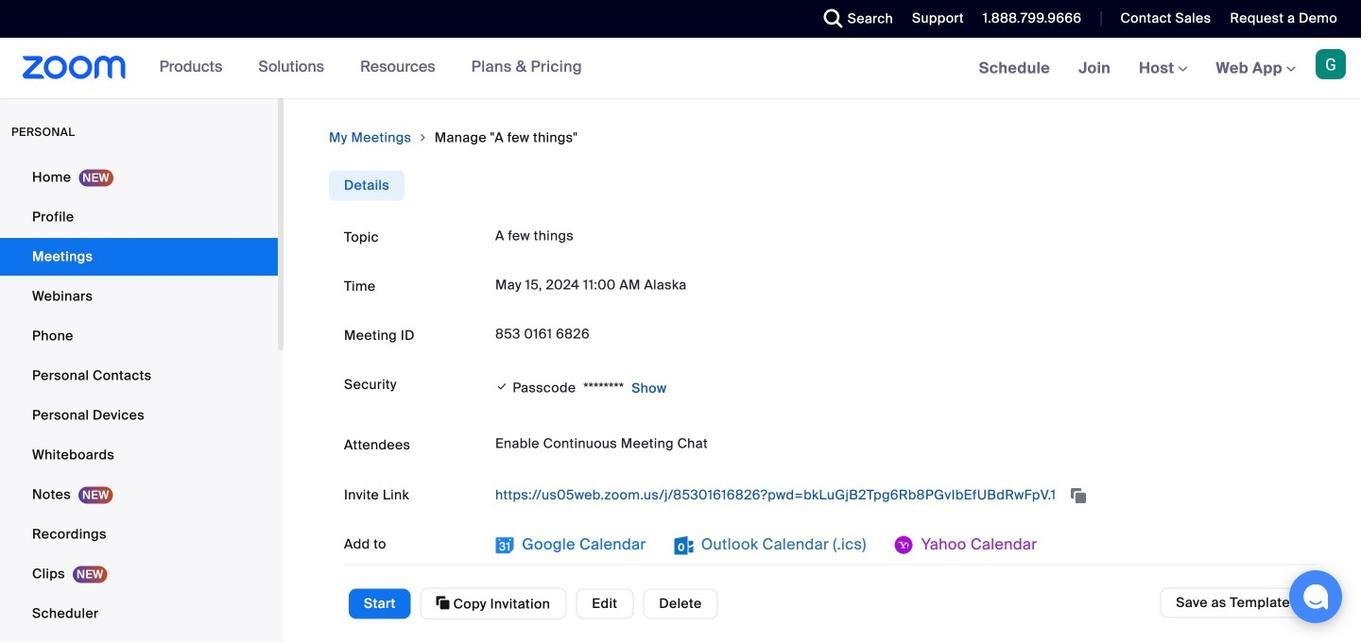 Task type: locate. For each thing, give the bounding box(es) containing it.
meetings navigation
[[965, 38, 1362, 100]]

tab
[[329, 171, 405, 201]]

product information navigation
[[126, 38, 597, 98]]

application
[[495, 481, 1301, 511]]

copy image
[[436, 595, 450, 612]]

banner
[[0, 38, 1362, 100]]

open chat image
[[1303, 584, 1329, 611]]

personal menu menu
[[0, 159, 278, 643]]

checked image
[[495, 378, 509, 396]]

add to google calendar image
[[495, 537, 514, 556]]



Task type: describe. For each thing, give the bounding box(es) containing it.
manage a few things navigation
[[329, 129, 1316, 148]]

add to outlook calendar (.ics) image
[[675, 537, 694, 556]]

add to yahoo calendar image
[[895, 537, 914, 556]]

right image
[[417, 129, 429, 148]]

zoom logo image
[[23, 56, 126, 79]]

profile picture image
[[1316, 49, 1347, 79]]

manage my meeting tab control tab list
[[329, 171, 405, 201]]



Task type: vqa. For each thing, say whether or not it's contained in the screenshot.
the middle YEAR
no



